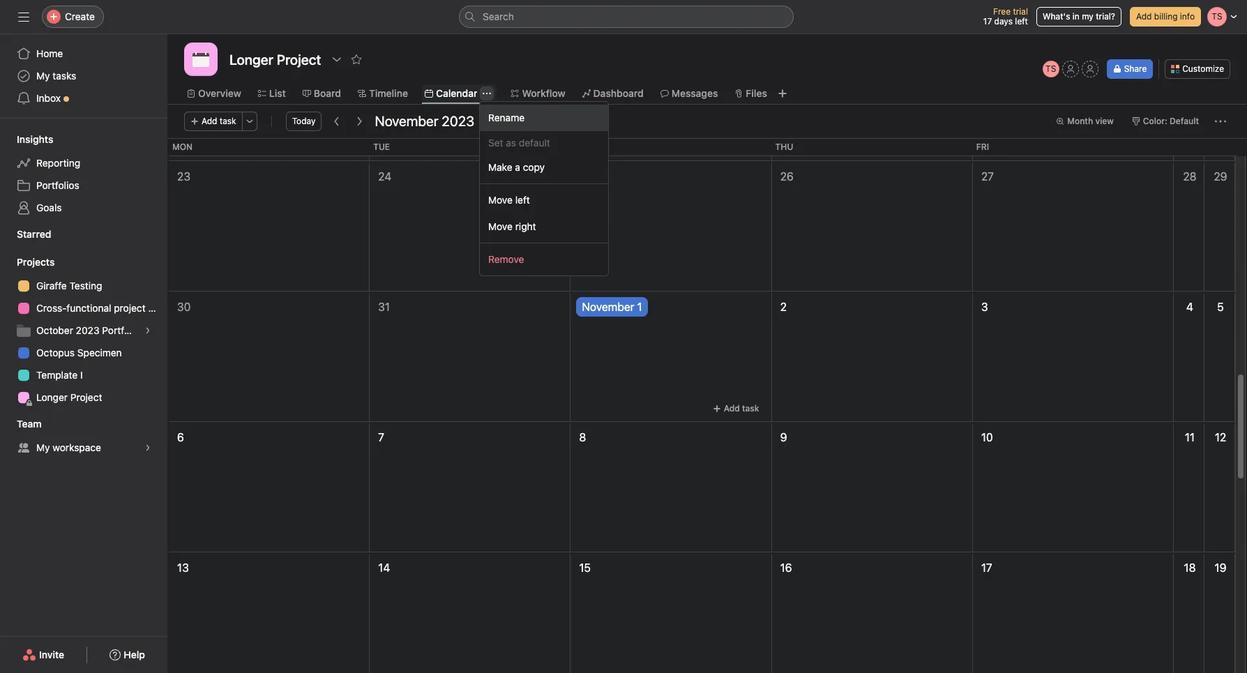 Task type: locate. For each thing, give the bounding box(es) containing it.
1 vertical spatial my
[[36, 442, 50, 454]]

my for my workspace
[[36, 442, 50, 454]]

move up move right
[[488, 194, 513, 206]]

0 vertical spatial my
[[36, 70, 50, 82]]

my tasks
[[36, 70, 76, 82]]

my left tasks
[[36, 70, 50, 82]]

november down timeline on the top left of page
[[375, 113, 438, 129]]

my inside global element
[[36, 70, 50, 82]]

0 horizontal spatial more actions image
[[245, 117, 254, 126]]

insights button
[[0, 133, 53, 147]]

1 horizontal spatial november
[[582, 301, 635, 313]]

invite
[[39, 649, 64, 661]]

billing
[[1155, 11, 1178, 22]]

inbox link
[[8, 87, 159, 110]]

add billing info
[[1137, 11, 1195, 22]]

team
[[17, 418, 42, 430]]

add task for the leftmost add task button
[[202, 116, 236, 126]]

2023
[[442, 113, 475, 129], [76, 324, 99, 336]]

task for add task button to the right
[[742, 403, 760, 414]]

mon
[[172, 142, 193, 152]]

more actions image
[[1215, 116, 1227, 127], [245, 117, 254, 126]]

projects
[[17, 256, 55, 268]]

2023 for november
[[442, 113, 475, 129]]

1 vertical spatial move
[[488, 220, 513, 232]]

2 my from the top
[[36, 442, 50, 454]]

what's in my trial? button
[[1037, 7, 1122, 27]]

color: default button
[[1126, 112, 1206, 131]]

tue
[[373, 142, 390, 152]]

1 vertical spatial 2023
[[76, 324, 99, 336]]

1 vertical spatial add task button
[[707, 399, 766, 419]]

see details, my workspace image
[[144, 444, 152, 452]]

customize
[[1183, 63, 1225, 74]]

25
[[579, 170, 593, 183]]

calendar link
[[425, 86, 478, 101]]

2 vertical spatial add
[[724, 403, 740, 414]]

my inside the teams element
[[36, 442, 50, 454]]

None text field
[[226, 47, 325, 72]]

functional
[[67, 302, 111, 314]]

global element
[[0, 34, 167, 118]]

insights element
[[0, 127, 167, 222]]

starred
[[17, 228, 51, 240]]

add for the leftmost add task button
[[202, 116, 217, 126]]

0 vertical spatial add task
[[202, 116, 236, 126]]

thu
[[776, 142, 794, 152]]

november 2023
[[375, 113, 475, 129]]

left inside free trial 17 days left
[[1015, 16, 1028, 27]]

cross-functional project plan
[[36, 302, 167, 314]]

1 vertical spatial task
[[742, 403, 760, 414]]

dashboard
[[593, 87, 644, 99]]

right
[[515, 220, 536, 232]]

0 vertical spatial november
[[375, 113, 438, 129]]

i
[[80, 369, 83, 381]]

0 vertical spatial left
[[1015, 16, 1028, 27]]

longer project link
[[8, 387, 159, 409]]

previous month image
[[332, 116, 343, 127]]

copy
[[523, 161, 545, 173]]

1 vertical spatial add
[[202, 116, 217, 126]]

move for move left
[[488, 194, 513, 206]]

left up right
[[515, 194, 530, 206]]

template
[[36, 369, 78, 381]]

october 2023 portfolio link
[[8, 320, 159, 342]]

move left
[[488, 194, 530, 206]]

1 horizontal spatial task
[[742, 403, 760, 414]]

longer project
[[36, 391, 102, 403]]

2 horizontal spatial add
[[1137, 11, 1152, 22]]

create
[[65, 10, 95, 22]]

7
[[378, 431, 384, 444]]

giraffe testing link
[[8, 275, 159, 297]]

see details, october 2023 portfolio image
[[144, 327, 152, 335]]

0 vertical spatial move
[[488, 194, 513, 206]]

1 horizontal spatial add task button
[[707, 399, 766, 419]]

task for the leftmost add task button
[[220, 116, 236, 126]]

23
[[177, 170, 191, 183]]

1 my from the top
[[36, 70, 50, 82]]

teams element
[[0, 412, 167, 462]]

0 vertical spatial 17
[[984, 16, 992, 27]]

a
[[515, 161, 520, 173]]

0 horizontal spatial add
[[202, 116, 217, 126]]

18
[[1184, 562, 1196, 574]]

messages link
[[661, 86, 718, 101]]

set as default
[[488, 137, 550, 149]]

create button
[[42, 6, 104, 28]]

my workspace link
[[8, 437, 159, 459]]

1 horizontal spatial add
[[724, 403, 740, 414]]

inbox
[[36, 92, 61, 104]]

0 horizontal spatial left
[[515, 194, 530, 206]]

what's in my trial?
[[1043, 11, 1116, 22]]

12
[[1215, 431, 1227, 444]]

24
[[378, 170, 392, 183]]

2023 down calendar
[[442, 113, 475, 129]]

november for november 2023
[[375, 113, 438, 129]]

octopus specimen link
[[8, 342, 159, 364]]

add task button
[[184, 112, 243, 131], [707, 399, 766, 419]]

october
[[36, 324, 73, 336]]

goals link
[[8, 197, 159, 219]]

starred button
[[0, 227, 51, 241]]

default
[[1170, 116, 1199, 126]]

2023 inside projects element
[[76, 324, 99, 336]]

1 vertical spatial november
[[582, 301, 635, 313]]

0 horizontal spatial 2023
[[76, 324, 99, 336]]

2
[[780, 301, 787, 313]]

add for add task button to the right
[[724, 403, 740, 414]]

0 horizontal spatial add task
[[202, 116, 236, 126]]

more actions image right default
[[1215, 116, 1227, 127]]

0 horizontal spatial task
[[220, 116, 236, 126]]

left right days
[[1015, 16, 1028, 27]]

0 vertical spatial add task button
[[184, 112, 243, 131]]

17 inside free trial 17 days left
[[984, 16, 992, 27]]

november left 1
[[582, 301, 635, 313]]

0 horizontal spatial november
[[375, 113, 438, 129]]

color:
[[1143, 116, 1168, 126]]

1 vertical spatial add task
[[724, 403, 760, 414]]

move left right
[[488, 220, 513, 232]]

hide sidebar image
[[18, 11, 29, 22]]

color: default
[[1143, 116, 1199, 126]]

15
[[579, 562, 591, 574]]

my for my tasks
[[36, 70, 50, 82]]

make
[[488, 161, 513, 173]]

1 horizontal spatial add task
[[724, 403, 760, 414]]

30
[[177, 301, 191, 313]]

set as default menu item
[[480, 131, 608, 154]]

5
[[1218, 301, 1224, 313]]

portfolio
[[102, 324, 140, 336]]

move
[[488, 194, 513, 206], [488, 220, 513, 232]]

1 horizontal spatial 2023
[[442, 113, 475, 129]]

6
[[177, 431, 184, 444]]

2023 for october
[[76, 324, 99, 336]]

today button
[[286, 112, 322, 131]]

add task for add task button to the right
[[724, 403, 760, 414]]

rename
[[488, 112, 525, 123]]

left
[[1015, 16, 1028, 27], [515, 194, 530, 206]]

project
[[70, 391, 102, 403]]

2 move from the top
[[488, 220, 513, 232]]

task
[[220, 116, 236, 126], [742, 403, 760, 414]]

1 move from the top
[[488, 194, 513, 206]]

0 vertical spatial 2023
[[442, 113, 475, 129]]

longer
[[36, 391, 68, 403]]

home link
[[8, 43, 159, 65]]

1 horizontal spatial more actions image
[[1215, 116, 1227, 127]]

1 horizontal spatial left
[[1015, 16, 1028, 27]]

more actions image left the today button
[[245, 117, 254, 126]]

workflow link
[[511, 86, 566, 101]]

my down team
[[36, 442, 50, 454]]

1 vertical spatial 17
[[982, 562, 993, 574]]

board link
[[303, 86, 341, 101]]

1
[[637, 301, 642, 313]]

my
[[36, 70, 50, 82], [36, 442, 50, 454]]

add task
[[202, 116, 236, 126], [724, 403, 760, 414]]

0 vertical spatial task
[[220, 116, 236, 126]]

2023 down cross-functional project plan "link"
[[76, 324, 99, 336]]



Task type: vqa. For each thing, say whether or not it's contained in the screenshot.
Portfolio
yes



Task type: describe. For each thing, give the bounding box(es) containing it.
9
[[780, 431, 787, 444]]

timeline link
[[358, 86, 408, 101]]

invite button
[[13, 643, 73, 668]]

projects button
[[0, 255, 55, 269]]

info
[[1180, 11, 1195, 22]]

show options image
[[332, 54, 343, 65]]

search button
[[459, 6, 794, 28]]

set
[[488, 137, 503, 149]]

add billing info button
[[1130, 7, 1202, 27]]

free trial 17 days left
[[984, 6, 1028, 27]]

calendar image
[[193, 51, 209, 68]]

customize button
[[1165, 59, 1231, 79]]

dashboard link
[[582, 86, 644, 101]]

overview link
[[187, 86, 241, 101]]

next month image
[[354, 116, 365, 127]]

projects element
[[0, 250, 167, 412]]

november for november 1
[[582, 301, 635, 313]]

19
[[1215, 562, 1227, 574]]

share
[[1125, 63, 1147, 74]]

31
[[378, 301, 390, 313]]

workflow
[[522, 87, 566, 99]]

1 vertical spatial left
[[515, 194, 530, 206]]

goals
[[36, 202, 62, 214]]

share button
[[1107, 59, 1154, 79]]

team button
[[0, 417, 42, 431]]

reporting
[[36, 157, 80, 169]]

reporting link
[[8, 152, 159, 174]]

0 vertical spatial add
[[1137, 11, 1152, 22]]

files link
[[735, 86, 767, 101]]

timeline
[[369, 87, 408, 99]]

add to starred image
[[351, 54, 362, 65]]

octopus
[[36, 347, 75, 359]]

add tab image
[[777, 88, 788, 99]]

rename menu item
[[480, 105, 608, 131]]

view
[[1096, 116, 1114, 126]]

move right
[[488, 220, 536, 232]]

remove
[[488, 253, 524, 265]]

giraffe
[[36, 280, 67, 292]]

plan
[[148, 302, 167, 314]]

move for move right
[[488, 220, 513, 232]]

list
[[269, 87, 286, 99]]

29
[[1214, 170, 1228, 183]]

my workspace
[[36, 442, 101, 454]]

search list box
[[459, 6, 794, 28]]

make a copy
[[488, 161, 545, 173]]

0 horizontal spatial add task button
[[184, 112, 243, 131]]

files
[[746, 87, 767, 99]]

16
[[780, 562, 792, 574]]

ts button
[[1043, 61, 1060, 77]]

today
[[292, 116, 316, 126]]

november 1
[[582, 301, 642, 313]]

trial?
[[1096, 11, 1116, 22]]

28
[[1184, 170, 1197, 183]]

template i link
[[8, 364, 159, 387]]

my
[[1082, 11, 1094, 22]]

27
[[982, 170, 994, 183]]

13
[[177, 562, 189, 574]]

board
[[314, 87, 341, 99]]

month
[[1068, 116, 1093, 126]]

search
[[483, 10, 514, 22]]

month view
[[1068, 116, 1114, 126]]

insights
[[17, 133, 53, 145]]

11
[[1185, 431, 1195, 444]]

tasks
[[53, 70, 76, 82]]

specimen
[[77, 347, 122, 359]]

fri
[[977, 142, 990, 152]]

trial
[[1013, 6, 1028, 17]]

template i
[[36, 369, 83, 381]]

8
[[579, 431, 586, 444]]

messages
[[672, 87, 718, 99]]

workspace
[[53, 442, 101, 454]]

giraffe testing
[[36, 280, 102, 292]]

3
[[982, 301, 988, 313]]

octopus specimen
[[36, 347, 122, 359]]

home
[[36, 47, 63, 59]]

help
[[124, 649, 145, 661]]

tab actions image
[[483, 89, 492, 98]]

calendar
[[436, 87, 478, 99]]

cross-functional project plan link
[[8, 297, 167, 320]]

help button
[[101, 643, 154, 668]]



